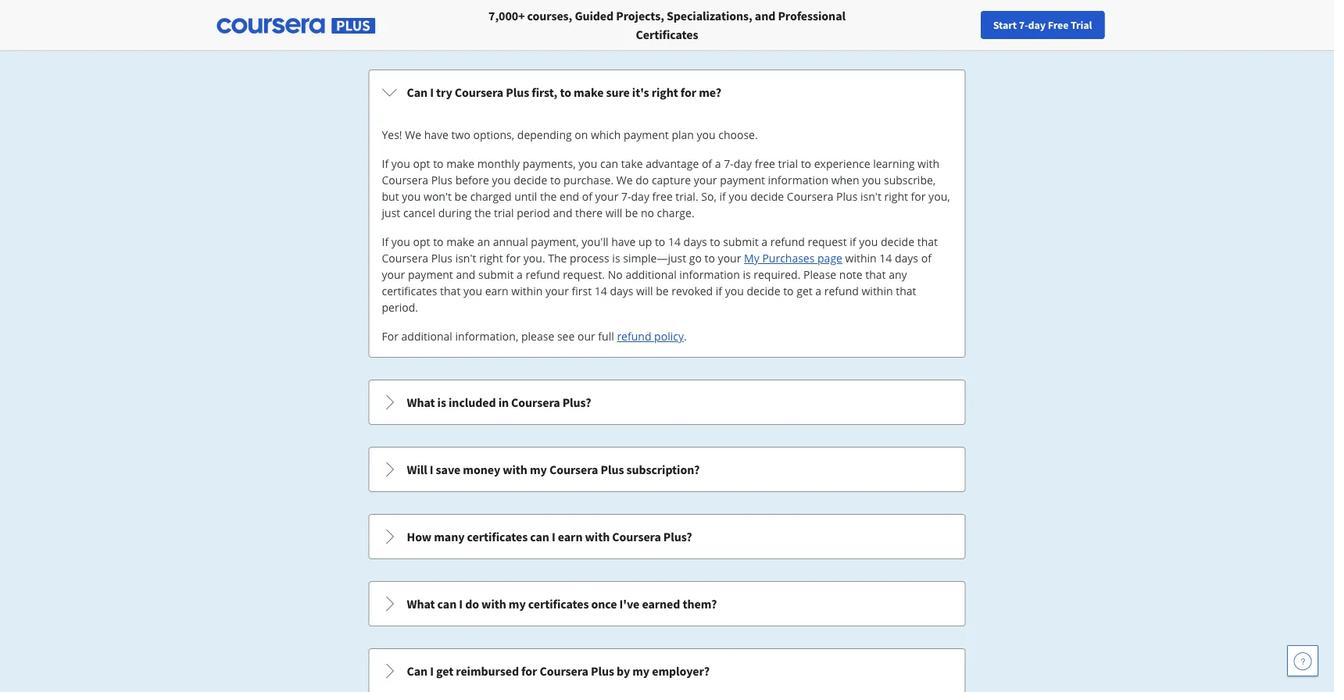 Task type: vqa. For each thing, say whether or not it's contained in the screenshot.
Critical Thinking Link
no



Task type: describe. For each thing, give the bounding box(es) containing it.
and inside within 14 days of your payment and submit a refund request. no additional information is required. please note that any certificates that you earn within your first 14 days will be revoked if you decide to get a refund within that period.
[[456, 267, 476, 282]]

won't
[[424, 189, 452, 204]]

you,
[[929, 189, 950, 204]]

0 horizontal spatial additional
[[401, 329, 452, 344]]

to down payments,
[[550, 173, 561, 188]]

your inside if you opt to make an annual payment, you'll have up to 14 days to submit a refund request if you decide that coursera plus isn't right for you. the process is simple—just go to your
[[718, 251, 741, 266]]

day inside button
[[1028, 18, 1046, 32]]

decide right so,
[[750, 189, 784, 204]]

reimbursed
[[456, 664, 519, 679]]

options,
[[473, 127, 514, 142]]

decide up until
[[514, 173, 547, 188]]

revoked
[[672, 284, 713, 299]]

0 vertical spatial free
[[755, 156, 775, 171]]

i for money
[[430, 462, 433, 478]]

1 horizontal spatial of
[[702, 156, 712, 171]]

0 horizontal spatial the
[[474, 206, 491, 220]]

many
[[434, 529, 465, 545]]

have inside if you opt to make an annual payment, you'll have up to 14 days to submit a refund request if you decide that coursera plus isn't right for you. the process is simple—just go to your
[[611, 234, 636, 249]]

refund right full
[[617, 329, 651, 344]]

additional inside within 14 days of your payment and submit a refund request. no additional information is required. please note that any certificates that you earn within your first 14 days will be revoked if you decide to get a refund within that period.
[[626, 267, 677, 282]]

you up purchase.
[[579, 156, 597, 171]]

7,000+
[[489, 8, 525, 23]]

1 horizontal spatial the
[[540, 189, 557, 204]]

1 vertical spatial plus?
[[663, 529, 692, 545]]

if you opt to make monthly payments, you can take advantage of a 7-day free trial to experience learning with coursera plus before you decide to purchase. we do capture your payment information when you subscribe, but you won't be charged until the end of your 7-day free trial. so, if you decide coursera plus isn't right for you, just cancel during the trial period and there will be no charge.
[[382, 156, 950, 220]]

i've
[[619, 596, 640, 612]]

your inside "find your new career" link
[[978, 18, 999, 32]]

your up 'there'
[[595, 189, 619, 204]]

subscription?
[[626, 462, 700, 478]]

how many certificates can i earn with coursera plus? button
[[369, 515, 965, 559]]

you up information,
[[463, 284, 482, 299]]

your up period.
[[382, 267, 405, 282]]

yes!
[[382, 127, 402, 142]]

payment,
[[531, 234, 579, 249]]

up
[[639, 234, 652, 249]]

to down so,
[[710, 234, 720, 249]]

if inside if you opt to make an annual payment, you'll have up to 14 days to submit a refund request if you decide that coursera plus isn't right for you. the process is simple—just go to your
[[850, 234, 856, 249]]

your up so,
[[694, 173, 717, 188]]

0 horizontal spatial can
[[437, 596, 457, 612]]

a down please
[[815, 284, 822, 299]]

capture
[[652, 173, 691, 188]]

refund down you.
[[526, 267, 560, 282]]

until
[[514, 189, 537, 204]]

note
[[839, 267, 863, 282]]

monthly
[[477, 156, 520, 171]]

if you opt to make an annual payment, you'll have up to 14 days to submit a refund request if you decide that coursera plus isn't right for you. the process is simple—just go to your
[[382, 234, 938, 266]]

try
[[436, 84, 452, 100]]

within up note
[[845, 251, 877, 266]]

plus down when
[[836, 189, 858, 204]]

you up note
[[859, 234, 878, 249]]

is inside dropdown button
[[437, 395, 446, 410]]

2 horizontal spatial my
[[632, 664, 650, 679]]

that down any
[[896, 284, 916, 299]]

for
[[382, 329, 399, 344]]

new
[[1001, 18, 1021, 32]]

plan
[[672, 127, 694, 142]]

a inside if you opt to make monthly payments, you can take advantage of a 7-day free trial to experience learning with coursera plus before you decide to purchase. we do capture your payment information when you subscribe, but you won't be charged until the end of your 7-day free trial. so, if you decide coursera plus isn't right for you, just cancel during the trial period and there will be no charge.
[[715, 156, 721, 171]]

refund down note
[[824, 284, 859, 299]]

any
[[889, 267, 907, 282]]

first
[[572, 284, 592, 299]]

there
[[575, 206, 603, 220]]

period.
[[382, 300, 418, 315]]

do inside if you opt to make monthly payments, you can take advantage of a 7-day free trial to experience learning with coursera plus before you decide to purchase. we do capture your payment information when you subscribe, but you won't be charged until the end of your 7-day free trial. so, if you decide coursera plus isn't right for you, just cancel during the trial period and there will be no charge.
[[636, 173, 649, 188]]

right inside if you opt to make monthly payments, you can take advantage of a 7-day free trial to experience learning with coursera plus before you decide to purchase. we do capture your payment information when you subscribe, but you won't be charged until the end of your 7-day free trial. so, if you decide coursera plus isn't right for you, just cancel during the trial period and there will be no charge.
[[884, 189, 908, 204]]

1 horizontal spatial can
[[530, 529, 549, 545]]

2 vertical spatial days
[[610, 284, 633, 299]]

cancel
[[403, 206, 435, 220]]

and inside if you opt to make monthly payments, you can take advantage of a 7-day free trial to experience learning with coursera plus before you decide to purchase. we do capture your payment information when you subscribe, but you won't be charged until the end of your 7-day free trial. so, if you decide coursera plus isn't right for you, just cancel during the trial period and there will be no charge.
[[553, 206, 572, 220]]

them?
[[683, 596, 717, 612]]

0 vertical spatial we
[[405, 127, 421, 142]]

2 horizontal spatial 14
[[880, 251, 892, 266]]

plus up 'won't' at top
[[431, 173, 453, 188]]

what is included in coursera plus?
[[407, 395, 591, 410]]

payments,
[[523, 156, 576, 171]]

my purchases page
[[744, 251, 842, 266]]

your left the first
[[546, 284, 569, 299]]

will inside if you opt to make monthly payments, you can take advantage of a 7-day free trial to experience learning with coursera plus before you decide to purchase. we do capture your payment information when you subscribe, but you won't be charged until the end of your 7-day free trial. so, if you decide coursera plus isn't right for you, just cancel during the trial period and there will be no charge.
[[605, 206, 622, 220]]

you.
[[523, 251, 545, 266]]

which
[[591, 127, 621, 142]]

full
[[598, 329, 614, 344]]

annual
[[493, 234, 528, 249]]

if for if you opt to make an annual payment, you'll have up to 14 days to submit a refund request if you decide that coursera plus isn't right for you. the process is simple—just go to your
[[382, 234, 389, 249]]

1 horizontal spatial trial
[[778, 156, 798, 171]]

purchases
[[762, 251, 815, 266]]

for left me?
[[681, 84, 696, 100]]

for inside if you opt to make monthly payments, you can take advantage of a 7-day free trial to experience learning with coursera plus before you decide to purchase. we do capture your payment information when you subscribe, but you won't be charged until the end of your 7-day free trial. so, if you decide coursera plus isn't right for you, just cancel during the trial period and there will be no charge.
[[911, 189, 926, 204]]

and inside the '7,000+ courses, guided projects, specializations, and professional certificates'
[[755, 8, 776, 23]]

with inside will i save money with my coursera plus subscription? dropdown button
[[503, 462, 528, 478]]

to down the during
[[433, 234, 444, 249]]

simple—just
[[623, 251, 686, 266]]

the
[[548, 251, 567, 266]]

2 vertical spatial day
[[631, 189, 649, 204]]

how
[[407, 529, 432, 545]]

what can i do with my certificates once i've earned them?
[[407, 596, 717, 612]]

coursera right try
[[455, 84, 504, 100]]

to right up
[[655, 234, 665, 249]]

certificates inside within 14 days of your payment and submit a refund request. no additional information is required. please note that any certificates that you earn within your first 14 days will be revoked if you decide to get a refund within that period.
[[382, 284, 437, 299]]

1 vertical spatial free
[[652, 189, 673, 204]]

payment inside within 14 days of your payment and submit a refund request. no additional information is required. please note that any certificates that you earn within your first 14 days will be revoked if you decide to get a refund within that period.
[[408, 267, 453, 282]]

coursera inside if you opt to make an annual payment, you'll have up to 14 days to submit a refund request if you decide that coursera plus isn't right for you. the process is simple—just go to your
[[382, 251, 428, 266]]

please
[[521, 329, 554, 344]]

get inside within 14 days of your payment and submit a refund request. no additional information is required. please note that any certificates that you earn within your first 14 days will be revoked if you decide to get a refund within that period.
[[797, 284, 813, 299]]

earn inside within 14 days of your payment and submit a refund request. no additional information is required. please note that any certificates that you earn within your first 14 days will be revoked if you decide to get a refund within that period.
[[485, 284, 509, 299]]

what can i do with my certificates once i've earned them? button
[[369, 582, 965, 626]]

save
[[436, 462, 461, 478]]

1 vertical spatial certificates
[[467, 529, 528, 545]]

first,
[[532, 84, 558, 100]]

once
[[591, 596, 617, 612]]

make for annual
[[446, 234, 475, 249]]

no
[[641, 206, 654, 220]]

list containing can i try coursera plus first, to make sure it's right for me?
[[367, 68, 967, 692]]

to inside 'can i try coursera plus first, to make sure it's right for me?' dropdown button
[[560, 84, 571, 100]]

money
[[463, 462, 500, 478]]

i down many
[[459, 596, 463, 612]]

how many certificates can i earn with coursera plus?
[[407, 529, 692, 545]]

0 vertical spatial have
[[424, 127, 449, 142]]

decide inside within 14 days of your payment and submit a refund request. no additional information is required. please note that any certificates that you earn within your first 14 days will be revoked if you decide to get a refund within that period.
[[747, 284, 780, 299]]

during
[[438, 206, 472, 220]]

1 vertical spatial 7-
[[724, 156, 734, 171]]

but
[[382, 189, 399, 204]]

when
[[831, 173, 859, 188]]

courses,
[[527, 8, 572, 23]]

1 vertical spatial days
[[895, 251, 918, 266]]

to right go
[[705, 251, 715, 266]]

payment inside if you opt to make monthly payments, you can take advantage of a 7-day free trial to experience learning with coursera plus before you decide to purchase. we do capture your payment information when you subscribe, but you won't be charged until the end of your 7-day free trial. so, if you decide coursera plus isn't right for you, just cancel during the trial period and there will be no charge.
[[720, 173, 765, 188]]

information,
[[455, 329, 518, 344]]

plus inside if you opt to make an annual payment, you'll have up to 14 days to submit a refund request if you decide that coursera plus isn't right for you. the process is simple—just go to your
[[431, 251, 453, 266]]

you down yes!
[[391, 156, 410, 171]]

that inside if you opt to make an annual payment, you'll have up to 14 days to submit a refund request if you decide that coursera plus isn't right for you. the process is simple—just go to your
[[917, 234, 938, 249]]

earned
[[642, 596, 680, 612]]

with inside how many certificates can i earn with coursera plus? dropdown button
[[585, 529, 610, 545]]

refund policy link
[[617, 329, 684, 344]]

my
[[744, 251, 760, 266]]

policy
[[654, 329, 684, 344]]

1 horizontal spatial payment
[[624, 127, 669, 142]]

you right plan
[[697, 127, 716, 142]]

get inside dropdown button
[[436, 664, 453, 679]]

professional
[[778, 8, 846, 23]]

trial.
[[676, 189, 698, 204]]

will i save money with my coursera plus subscription? button
[[369, 448, 965, 492]]

you right when
[[862, 173, 881, 188]]

start 7-day free trial
[[993, 18, 1092, 32]]

what for what can i do with my certificates once i've earned them?
[[407, 596, 435, 612]]

subscribe,
[[884, 173, 936, 188]]

an
[[477, 234, 490, 249]]

you down monthly
[[492, 173, 511, 188]]

depending
[[517, 127, 572, 142]]

i down the will i save money with my coursera plus subscription?
[[552, 529, 555, 545]]

before
[[455, 173, 489, 188]]

for additional information, please see our full refund policy .
[[382, 329, 687, 344]]

to left experience
[[801, 156, 811, 171]]

for right reimbursed
[[521, 664, 537, 679]]

right inside if you opt to make an annual payment, you'll have up to 14 days to submit a refund request if you decide that coursera plus isn't right for you. the process is simple—just go to your
[[479, 251, 503, 266]]

14 inside if you opt to make an annual payment, you'll have up to 14 days to submit a refund request if you decide that coursera plus isn't right for you. the process is simple—just go to your
[[668, 234, 681, 249]]

can i try coursera plus first, to make sure it's right for me?
[[407, 84, 721, 100]]

period
[[517, 206, 550, 220]]

my for certificates
[[509, 596, 526, 612]]

0 horizontal spatial plus?
[[562, 395, 591, 410]]

make inside dropdown button
[[574, 84, 604, 100]]

find your new career link
[[948, 16, 1061, 35]]

1 horizontal spatial be
[[625, 206, 638, 220]]

plus left the first,
[[506, 84, 529, 100]]

0 vertical spatial be
[[455, 189, 467, 204]]

that left any
[[865, 267, 886, 282]]

trial
[[1071, 18, 1092, 32]]

coursera plus image
[[217, 18, 376, 34]]

is inside within 14 days of your payment and submit a refund request. no additional information is required. please note that any certificates that you earn within your first 14 days will be revoked if you decide to get a refund within that period.
[[743, 267, 751, 282]]

you down just
[[391, 234, 410, 249]]

will
[[407, 462, 427, 478]]

guided
[[575, 8, 614, 23]]

choose.
[[718, 127, 758, 142]]



Task type: locate. For each thing, give the bounding box(es) containing it.
in
[[498, 395, 509, 410]]

0 vertical spatial can
[[600, 156, 618, 171]]

refund up the purchases
[[770, 234, 805, 249]]

can for can i try coursera plus first, to make sure it's right for me?
[[407, 84, 428, 100]]

do inside dropdown button
[[465, 596, 479, 612]]

1 horizontal spatial 7-
[[724, 156, 734, 171]]

yes! we have two options, depending on which payment plan you choose.
[[382, 127, 758, 142]]

if inside if you opt to make monthly payments, you can take advantage of a 7-day free trial to experience learning with coursera plus before you decide to purchase. we do capture your payment information when you subscribe, but you won't be charged until the end of your 7-day free trial. so, if you decide coursera plus isn't right for you, just cancel during the trial period and there will be no charge.
[[382, 156, 389, 171]]

1 horizontal spatial 14
[[668, 234, 681, 249]]

it's
[[632, 84, 649, 100]]

1 vertical spatial 14
[[880, 251, 892, 266]]

1 vertical spatial submit
[[478, 267, 514, 282]]

1 vertical spatial of
[[582, 189, 592, 204]]

1 horizontal spatial get
[[797, 284, 813, 299]]

can i try coursera plus first, to make sure it's right for me? button
[[369, 70, 965, 114]]

0 vertical spatial plus?
[[562, 395, 591, 410]]

of down you,
[[921, 251, 932, 266]]

submit down an
[[478, 267, 514, 282]]

opt for coursera
[[413, 234, 430, 249]]

decide down the required.
[[747, 284, 780, 299]]

my purchases page link
[[744, 251, 842, 266]]

for down annual
[[506, 251, 521, 266]]

0 horizontal spatial and
[[456, 267, 476, 282]]

7- down choose.
[[724, 156, 734, 171]]

refund inside if you opt to make an annual payment, you'll have up to 14 days to submit a refund request if you decide that coursera plus isn't right for you. the process is simple—just go to your
[[770, 234, 805, 249]]

with inside what can i do with my certificates once i've earned them? dropdown button
[[482, 596, 506, 612]]

will inside within 14 days of your payment and submit a refund request. no additional information is required. please note that any certificates that you earn within your first 14 days will be revoked if you decide to get a refund within that period.
[[636, 284, 653, 299]]

0 horizontal spatial we
[[405, 127, 421, 142]]

you right revoked
[[725, 284, 744, 299]]

2 vertical spatial and
[[456, 267, 476, 282]]

2 vertical spatial my
[[632, 664, 650, 679]]

isn't down learning
[[861, 189, 882, 204]]

just
[[382, 206, 400, 220]]

0 horizontal spatial of
[[582, 189, 592, 204]]

2 what from the top
[[407, 596, 435, 612]]

free down capture
[[652, 189, 673, 204]]

1 vertical spatial payment
[[720, 173, 765, 188]]

right down subscribe,
[[884, 189, 908, 204]]

certificates left once
[[528, 596, 589, 612]]

be inside within 14 days of your payment and submit a refund request. no additional information is required. please note that any certificates that you earn within your first 14 days will be revoked if you decide to get a refund within that period.
[[656, 284, 669, 299]]

make left an
[[446, 234, 475, 249]]

earn
[[485, 284, 509, 299], [558, 529, 583, 545]]

my for coursera
[[530, 462, 547, 478]]

0 horizontal spatial free
[[652, 189, 673, 204]]

0 horizontal spatial isn't
[[455, 251, 476, 266]]

1 vertical spatial have
[[611, 234, 636, 249]]

1 horizontal spatial right
[[652, 84, 678, 100]]

day up no
[[631, 189, 649, 204]]

plus? up what can i do with my certificates once i've earned them? dropdown button
[[663, 529, 692, 545]]

what is included in coursera plus? button
[[369, 381, 965, 424]]

0 vertical spatial what
[[407, 395, 435, 410]]

0 horizontal spatial days
[[610, 284, 633, 299]]

certificates
[[382, 284, 437, 299], [467, 529, 528, 545], [528, 596, 589, 612]]

opt inside if you opt to make monthly payments, you can take advantage of a 7-day free trial to experience learning with coursera plus before you decide to purchase. we do capture your payment information when you subscribe, but you won't be charged until the end of your 7-day free trial. so, if you decide coursera plus isn't right for you, just cancel during the trial period and there will be no charge.
[[413, 156, 430, 171]]

with right the money
[[503, 462, 528, 478]]

2 vertical spatial payment
[[408, 267, 453, 282]]

with up reimbursed
[[482, 596, 506, 612]]

purchase.
[[564, 173, 614, 188]]

be up the during
[[455, 189, 467, 204]]

additional down simple—just
[[626, 267, 677, 282]]

the down charged
[[474, 206, 491, 220]]

the left end
[[540, 189, 557, 204]]

plus? down our at the top left of page
[[562, 395, 591, 410]]

0 vertical spatial 14
[[668, 234, 681, 249]]

we down take
[[617, 173, 633, 188]]

1 vertical spatial opt
[[413, 234, 430, 249]]

request
[[808, 234, 847, 249]]

coursera down when
[[787, 189, 834, 204]]

your
[[978, 18, 999, 32], [694, 173, 717, 188], [595, 189, 619, 204], [718, 251, 741, 266], [382, 267, 405, 282], [546, 284, 569, 299]]

will right 'there'
[[605, 206, 622, 220]]

that
[[917, 234, 938, 249], [865, 267, 886, 282], [440, 284, 461, 299], [896, 284, 916, 299]]

i for reimbursed
[[430, 664, 434, 679]]

go
[[689, 251, 702, 266]]

1 vertical spatial and
[[553, 206, 572, 220]]

0 horizontal spatial payment
[[408, 267, 453, 282]]

1 horizontal spatial earn
[[558, 529, 583, 545]]

the
[[540, 189, 557, 204], [474, 206, 491, 220]]

do up reimbursed
[[465, 596, 479, 612]]

be
[[455, 189, 467, 204], [625, 206, 638, 220], [656, 284, 669, 299]]

free down choose.
[[755, 156, 775, 171]]

1 what from the top
[[407, 395, 435, 410]]

additional right for
[[401, 329, 452, 344]]

1 horizontal spatial isn't
[[861, 189, 882, 204]]

is left included
[[437, 395, 446, 410]]

1 vertical spatial if
[[382, 234, 389, 249]]

1 vertical spatial right
[[884, 189, 908, 204]]

1 horizontal spatial additional
[[626, 267, 677, 282]]

None search field
[[215, 10, 590, 41]]

list
[[367, 68, 967, 692]]

can
[[407, 84, 428, 100], [407, 664, 428, 679]]

1 vertical spatial make
[[446, 156, 475, 171]]

2 vertical spatial 14
[[595, 284, 607, 299]]

1 vertical spatial information
[[679, 267, 740, 282]]

plus left subscription?
[[601, 462, 624, 478]]

1 vertical spatial can
[[530, 529, 549, 545]]

a up so,
[[715, 156, 721, 171]]

a down annual
[[517, 267, 523, 282]]

and down the during
[[456, 267, 476, 282]]

your right find
[[978, 18, 999, 32]]

make
[[574, 84, 604, 100], [446, 156, 475, 171], [446, 234, 475, 249]]

coursera inside dropdown button
[[549, 462, 598, 478]]

days inside if you opt to make an annual payment, you'll have up to 14 days to submit a refund request if you decide that coursera plus isn't right for you. the process is simple—just go to your
[[684, 234, 707, 249]]

no
[[608, 267, 623, 282]]

be left no
[[625, 206, 638, 220]]

0 horizontal spatial information
[[679, 267, 740, 282]]

within down any
[[862, 284, 893, 299]]

0 vertical spatial right
[[652, 84, 678, 100]]

for inside if you opt to make an annual payment, you'll have up to 14 days to submit a refund request if you decide that coursera plus isn't right for you. the process is simple—just go to your
[[506, 251, 521, 266]]

right
[[652, 84, 678, 100], [884, 189, 908, 204], [479, 251, 503, 266]]

specializations,
[[667, 8, 752, 23]]

request.
[[563, 267, 605, 282]]

1 vertical spatial we
[[617, 173, 633, 188]]

1 opt from the top
[[413, 156, 430, 171]]

free
[[755, 156, 775, 171], [652, 189, 673, 204]]

0 vertical spatial is
[[612, 251, 620, 266]]

within
[[845, 251, 877, 266], [511, 284, 543, 299], [862, 284, 893, 299]]

get down please
[[797, 284, 813, 299]]

1 horizontal spatial information
[[768, 173, 828, 188]]

0 horizontal spatial right
[[479, 251, 503, 266]]

i left try
[[430, 84, 434, 100]]

can inside 'can i try coursera plus first, to make sure it's right for me?' dropdown button
[[407, 84, 428, 100]]

0 horizontal spatial be
[[455, 189, 467, 204]]

if inside within 14 days of your payment and submit a refund request. no additional information is required. please note that any certificates that you earn within your first 14 days will be revoked if you decide to get a refund within that period.
[[716, 284, 722, 299]]

days up go
[[684, 234, 707, 249]]

plus
[[506, 84, 529, 100], [431, 173, 453, 188], [836, 189, 858, 204], [431, 251, 453, 266], [601, 462, 624, 478], [591, 664, 614, 679]]

that up information,
[[440, 284, 461, 299]]

help center image
[[1294, 652, 1312, 671]]

coursera
[[455, 84, 504, 100], [382, 173, 428, 188], [787, 189, 834, 204], [382, 251, 428, 266], [511, 395, 560, 410], [549, 462, 598, 478], [612, 529, 661, 545], [540, 664, 588, 679]]

what left included
[[407, 395, 435, 410]]

earn up what can i do with my certificates once i've earned them?
[[558, 529, 583, 545]]

can left try
[[407, 84, 428, 100]]

you
[[697, 127, 716, 142], [391, 156, 410, 171], [579, 156, 597, 171], [492, 173, 511, 188], [862, 173, 881, 188], [402, 189, 421, 204], [729, 189, 748, 204], [391, 234, 410, 249], [859, 234, 878, 249], [463, 284, 482, 299], [725, 284, 744, 299]]

0 horizontal spatial get
[[436, 664, 453, 679]]

if inside if you opt to make monthly payments, you can take advantage of a 7-day free trial to experience learning with coursera plus before you decide to purchase. we do capture your payment information when you subscribe, but you won't be charged until the end of your 7-day free trial. so, if you decide coursera plus isn't right for you, just cancel during the trial period and there will be no charge.
[[719, 189, 726, 204]]

see
[[557, 329, 575, 344]]

days down 'no'
[[610, 284, 633, 299]]

i for coursera
[[430, 84, 434, 100]]

if right revoked
[[716, 284, 722, 299]]

submit inside within 14 days of your payment and submit a refund request. no additional information is required. please note that any certificates that you earn within your first 14 days will be revoked if you decide to get a refund within that period.
[[478, 267, 514, 282]]

day left free
[[1028, 18, 1046, 32]]

charged
[[470, 189, 512, 204]]

0 vertical spatial if
[[719, 189, 726, 204]]

1 horizontal spatial plus?
[[663, 529, 692, 545]]

0 horizontal spatial is
[[437, 395, 446, 410]]

0 vertical spatial days
[[684, 234, 707, 249]]

2 horizontal spatial payment
[[720, 173, 765, 188]]

coursera right in
[[511, 395, 560, 410]]

1 horizontal spatial is
[[612, 251, 620, 266]]

get
[[797, 284, 813, 299], [436, 664, 453, 679]]

opt for before
[[413, 156, 430, 171]]

information down experience
[[768, 173, 828, 188]]

7-
[[1019, 18, 1028, 32], [724, 156, 734, 171], [621, 189, 631, 204]]

and left professional
[[755, 8, 776, 23]]

2 horizontal spatial right
[[884, 189, 908, 204]]

1 horizontal spatial days
[[684, 234, 707, 249]]

will i save money with my coursera plus subscription?
[[407, 462, 700, 478]]

we inside if you opt to make monthly payments, you can take advantage of a 7-day free trial to experience learning with coursera plus before you decide to purchase. we do capture your payment information when you subscribe, but you won't be charged until the end of your 7-day free trial. so, if you decide coursera plus isn't right for you, just cancel during the trial period and there will be no charge.
[[617, 173, 633, 188]]

1 vertical spatial trial
[[494, 206, 514, 220]]

earn up information,
[[485, 284, 509, 299]]

is down my
[[743, 267, 751, 282]]

two
[[451, 127, 470, 142]]

information inside if you opt to make monthly payments, you can take advantage of a 7-day free trial to experience learning with coursera plus before you decide to purchase. we do capture your payment information when you subscribe, but you won't be charged until the end of your 7-day free trial. so, if you decide coursera plus isn't right for you, just cancel during the trial period and there will be no charge.
[[768, 173, 828, 188]]

2 vertical spatial be
[[656, 284, 669, 299]]

14 up simple—just
[[668, 234, 681, 249]]

refund
[[770, 234, 805, 249], [526, 267, 560, 282], [824, 284, 859, 299], [617, 329, 651, 344]]

plus inside dropdown button
[[601, 462, 624, 478]]

find your new career
[[956, 18, 1054, 32]]

shopping cart: 1 item image
[[1069, 12, 1099, 37]]

charge.
[[657, 206, 695, 220]]

0 vertical spatial isn't
[[861, 189, 882, 204]]

process
[[570, 251, 609, 266]]

payment down choose.
[[720, 173, 765, 188]]

be left revoked
[[656, 284, 669, 299]]

2 vertical spatial of
[[921, 251, 932, 266]]

information
[[768, 173, 828, 188], [679, 267, 740, 282]]

can i get reimbursed for coursera plus by my employer?
[[407, 664, 710, 679]]

advantage
[[646, 156, 699, 171]]

0 vertical spatial make
[[574, 84, 604, 100]]

0 vertical spatial and
[[755, 8, 776, 23]]

1 horizontal spatial we
[[617, 173, 633, 188]]

to inside within 14 days of your payment and submit a refund request. no additional information is required. please note that any certificates that you earn within your first 14 days will be revoked if you decide to get a refund within that period.
[[783, 284, 794, 299]]

so,
[[701, 189, 717, 204]]

my right the money
[[530, 462, 547, 478]]

2 opt from the top
[[413, 234, 430, 249]]

with
[[918, 156, 940, 171], [503, 462, 528, 478], [585, 529, 610, 545], [482, 596, 506, 612]]

day down choose.
[[734, 156, 752, 171]]

2 can from the top
[[407, 664, 428, 679]]

coursera down just
[[382, 251, 428, 266]]

0 vertical spatial additional
[[626, 267, 677, 282]]

with inside if you opt to make monthly payments, you can take advantage of a 7-day free trial to experience learning with coursera plus before you decide to purchase. we do capture your payment information when you subscribe, but you won't be charged until the end of your 7-day free trial. so, if you decide coursera plus isn't right for you, just cancel during the trial period and there will be no charge.
[[918, 156, 940, 171]]

0 vertical spatial submit
[[723, 234, 759, 249]]

isn't inside if you opt to make monthly payments, you can take advantage of a 7-day free trial to experience learning with coursera plus before you decide to purchase. we do capture your payment information when you subscribe, but you won't be charged until the end of your 7-day free trial. so, if you decide coursera plus isn't right for you, just cancel during the trial period and there will be no charge.
[[861, 189, 882, 204]]

0 vertical spatial will
[[605, 206, 622, 220]]

a
[[715, 156, 721, 171], [762, 234, 768, 249], [517, 267, 523, 282], [815, 284, 822, 299]]

what for what is included in coursera plus?
[[407, 395, 435, 410]]

page
[[818, 251, 842, 266]]

0 vertical spatial earn
[[485, 284, 509, 299]]

for
[[681, 84, 696, 100], [911, 189, 926, 204], [506, 251, 521, 266], [521, 664, 537, 679]]

to up 'won't' at top
[[433, 156, 444, 171]]

1 can from the top
[[407, 84, 428, 100]]

0 vertical spatial day
[[1028, 18, 1046, 32]]

experience
[[814, 156, 870, 171]]

2 vertical spatial 7-
[[621, 189, 631, 204]]

earn inside dropdown button
[[558, 529, 583, 545]]

my
[[530, 462, 547, 478], [509, 596, 526, 612], [632, 664, 650, 679]]

isn't inside if you opt to make an annual payment, you'll have up to 14 days to submit a refund request if you decide that coursera plus isn't right for you. the process is simple—just go to your
[[455, 251, 476, 266]]

if
[[719, 189, 726, 204], [850, 234, 856, 249], [716, 284, 722, 299]]

and
[[755, 8, 776, 23], [553, 206, 572, 220], [456, 267, 476, 282]]

0 vertical spatial payment
[[624, 127, 669, 142]]

make left sure
[[574, 84, 604, 100]]

coursera left by
[[540, 664, 588, 679]]

for down subscribe,
[[911, 189, 926, 204]]

if for if you opt to make monthly payments, you can take advantage of a 7-day free trial to experience learning with coursera plus before you decide to purchase. we do capture your payment information when you subscribe, but you won't be charged until the end of your 7-day free trial. so, if you decide coursera plus isn't right for you, just cancel during the trial period and there will be no charge.
[[382, 156, 389, 171]]

my up reimbursed
[[509, 596, 526, 612]]

14 right the first
[[595, 284, 607, 299]]

0 horizontal spatial will
[[605, 206, 622, 220]]

1 if from the top
[[382, 156, 389, 171]]

coursera up but
[[382, 173, 428, 188]]

2 vertical spatial certificates
[[528, 596, 589, 612]]

0 horizontal spatial 7-
[[621, 189, 631, 204]]

you up cancel
[[402, 189, 421, 204]]

2 if from the top
[[382, 234, 389, 249]]

0 vertical spatial if
[[382, 156, 389, 171]]

1 vertical spatial can
[[407, 664, 428, 679]]

0 horizontal spatial submit
[[478, 267, 514, 282]]

will down simple—just
[[636, 284, 653, 299]]

0 vertical spatial certificates
[[382, 284, 437, 299]]

1 horizontal spatial my
[[530, 462, 547, 478]]

right inside dropdown button
[[652, 84, 678, 100]]

1 vertical spatial what
[[407, 596, 435, 612]]

i inside dropdown button
[[430, 462, 433, 478]]

have left up
[[611, 234, 636, 249]]

opt down cancel
[[413, 234, 430, 249]]

make for payments,
[[446, 156, 475, 171]]

2 horizontal spatial of
[[921, 251, 932, 266]]

with up subscribe,
[[918, 156, 940, 171]]

can inside can i get reimbursed for coursera plus by my employer? dropdown button
[[407, 664, 428, 679]]

days up any
[[895, 251, 918, 266]]

1 horizontal spatial free
[[755, 156, 775, 171]]

1 horizontal spatial submit
[[723, 234, 759, 249]]

included
[[449, 395, 496, 410]]

career
[[1023, 18, 1054, 32]]

2 horizontal spatial is
[[743, 267, 751, 282]]

certificates up period.
[[382, 284, 437, 299]]

and down end
[[553, 206, 572, 220]]

plus left by
[[591, 664, 614, 679]]

make inside if you opt to make an annual payment, you'll have up to 14 days to submit a refund request if you decide that coursera plus isn't right for you. the process is simple—just go to your
[[446, 234, 475, 249]]

2 vertical spatial right
[[479, 251, 503, 266]]

please
[[803, 267, 836, 282]]

0 horizontal spatial do
[[465, 596, 479, 612]]

if inside if you opt to make an annual payment, you'll have up to 14 days to submit a refund request if you decide that coursera plus isn't right for you. the process is simple—just go to your
[[382, 234, 389, 249]]

free
[[1048, 18, 1069, 32]]

make inside if you opt to make monthly payments, you can take advantage of a 7-day free trial to experience learning with coursera plus before you decide to purchase. we do capture your payment information when you subscribe, but you won't be charged until the end of your 7-day free trial. so, if you decide coursera plus isn't right for you, just cancel during the trial period and there will be no charge.
[[446, 156, 475, 171]]

payment
[[624, 127, 669, 142], [720, 173, 765, 188], [408, 267, 453, 282]]

within down you.
[[511, 284, 543, 299]]

1 horizontal spatial day
[[734, 156, 752, 171]]

of up so,
[[702, 156, 712, 171]]

submit inside if you opt to make an annual payment, you'll have up to 14 days to submit a refund request if you decide that coursera plus isn't right for you. the process is simple—just go to your
[[723, 234, 759, 249]]

isn't
[[861, 189, 882, 204], [455, 251, 476, 266]]

i left reimbursed
[[430, 664, 434, 679]]

decide inside if you opt to make an annual payment, you'll have up to 14 days to submit a refund request if you decide that coursera plus isn't right for you. the process is simple—just go to your
[[881, 234, 915, 249]]

start 7-day free trial button
[[981, 11, 1105, 39]]

if right request
[[850, 234, 856, 249]]

start
[[993, 18, 1017, 32]]

trial
[[778, 156, 798, 171], [494, 206, 514, 220]]

can for can i get reimbursed for coursera plus by my employer?
[[407, 664, 428, 679]]

get left reimbursed
[[436, 664, 453, 679]]

7- inside button
[[1019, 18, 1028, 32]]

information inside within 14 days of your payment and submit a refund request. no additional information is required. please note that any certificates that you earn within your first 14 days will be revoked if you decide to get a refund within that period.
[[679, 267, 740, 282]]

certificates
[[636, 27, 698, 42]]

1 vertical spatial earn
[[558, 529, 583, 545]]

do down take
[[636, 173, 649, 188]]

of inside within 14 days of your payment and submit a refund request. no additional information is required. please note that any certificates that you earn within your first 14 days will be revoked if you decide to get a refund within that period.
[[921, 251, 932, 266]]

a inside if you opt to make an annual payment, you'll have up to 14 days to submit a refund request if you decide that coursera plus isn't right for you. the process is simple—just go to your
[[762, 234, 768, 249]]

required.
[[754, 267, 801, 282]]

plus?
[[562, 395, 591, 410], [663, 529, 692, 545]]

can inside if you opt to make monthly payments, you can take advantage of a 7-day free trial to experience learning with coursera plus before you decide to purchase. we do capture your payment information when you subscribe, but you won't be charged until the end of your 7-day free trial. so, if you decide coursera plus isn't right for you, just cancel during the trial period and there will be no charge.
[[600, 156, 618, 171]]

1 vertical spatial the
[[474, 206, 491, 220]]

we right yes!
[[405, 127, 421, 142]]

on
[[575, 127, 588, 142]]

that down you,
[[917, 234, 938, 249]]

of down purchase.
[[582, 189, 592, 204]]

opt inside if you opt to make an annual payment, you'll have up to 14 days to submit a refund request if you decide that coursera plus isn't right for you. the process is simple—just go to your
[[413, 234, 430, 249]]

you right so,
[[729, 189, 748, 204]]

payment up take
[[624, 127, 669, 142]]

what
[[407, 395, 435, 410], [407, 596, 435, 612]]

i
[[430, 84, 434, 100], [430, 462, 433, 478], [552, 529, 555, 545], [459, 596, 463, 612], [430, 664, 434, 679]]

1 horizontal spatial do
[[636, 173, 649, 188]]

decide up any
[[881, 234, 915, 249]]

0 horizontal spatial earn
[[485, 284, 509, 299]]

if
[[382, 156, 389, 171], [382, 234, 389, 249]]

can down many
[[437, 596, 457, 612]]

days
[[684, 234, 707, 249], [895, 251, 918, 266], [610, 284, 633, 299]]

2 horizontal spatial be
[[656, 284, 669, 299]]

2 horizontal spatial can
[[600, 156, 618, 171]]

my inside dropdown button
[[530, 462, 547, 478]]

0 vertical spatial can
[[407, 84, 428, 100]]

is inside if you opt to make an annual payment, you'll have up to 14 days to submit a refund request if you decide that coursera plus isn't right for you. the process is simple—just go to your
[[612, 251, 620, 266]]

coursera up i've
[[612, 529, 661, 545]]

0 horizontal spatial day
[[631, 189, 649, 204]]



